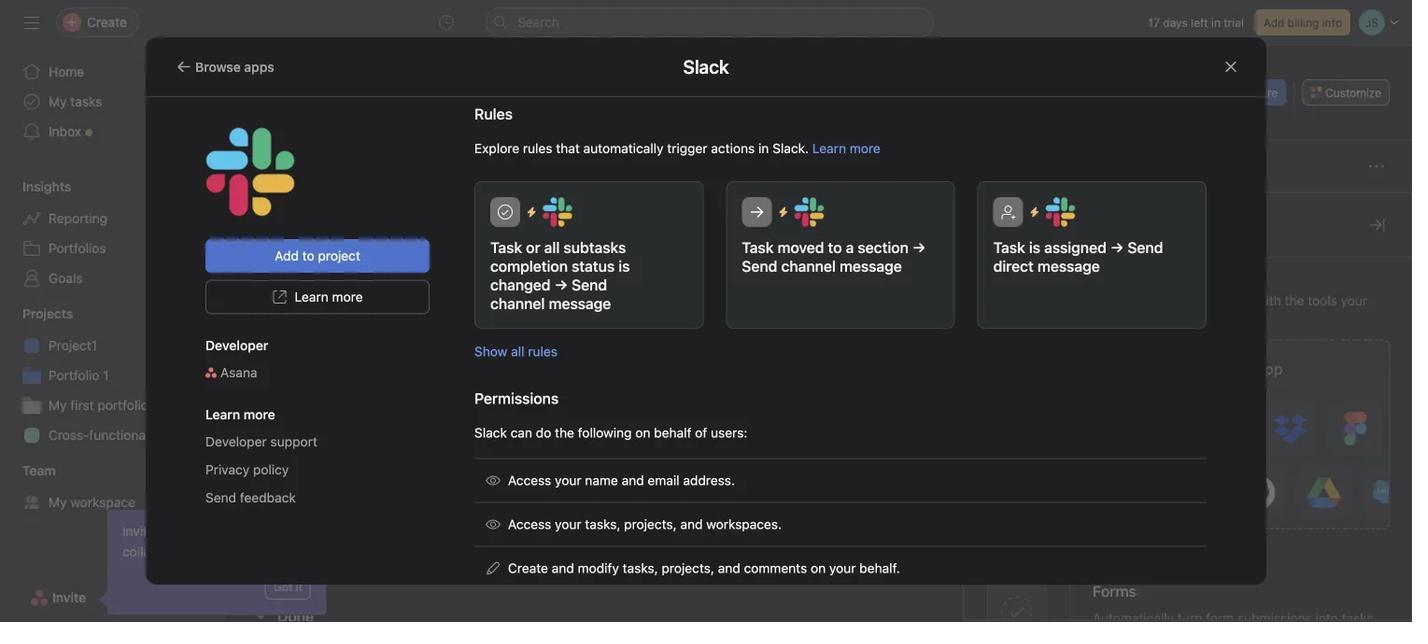 Task type: locate. For each thing, give the bounding box(es) containing it.
access down "share timeline with teammates" cell
[[508, 472, 551, 488]]

2
[[998, 281, 1005, 294]]

my down team
[[49, 495, 67, 510]]

0 vertical spatial name
[[279, 204, 307, 217]]

asana up learn more
[[220, 365, 257, 380]]

privacy
[[206, 462, 250, 477]]

behalf.
[[860, 560, 900, 576]]

1 my from the top
[[49, 94, 67, 109]]

slack right actions
[[773, 140, 805, 156]]

1 horizontal spatial invite
[[122, 524, 155, 539]]

task for task moved to a section → send channel message
[[742, 238, 774, 256]]

send down status
[[572, 276, 607, 294]]

insights button
[[0, 177, 71, 196]]

2 vertical spatial in
[[205, 544, 215, 560]]

invite inside invite a teammate to start collaborating in asana got it
[[122, 524, 155, 539]]

behalf
[[654, 425, 692, 440]]

1 vertical spatial invite
[[52, 590, 86, 605]]

task left moved
[[742, 238, 774, 256]]

0 horizontal spatial channel message
[[490, 294, 611, 312]]

0 horizontal spatial a
[[158, 524, 165, 539]]

untitled section button
[[277, 239, 387, 273]]

1 vertical spatial asana
[[219, 544, 256, 560]]

0 vertical spatial all
[[544, 238, 560, 256]]

a down assignee
[[846, 238, 854, 256]]

1 vertical spatial learn
[[295, 289, 329, 305]]

slack image inside task or all subtasks completion status is changed → send channel message button
[[543, 197, 573, 227]]

send inside task or all subtasks completion status is changed → send channel message
[[572, 276, 607, 294]]

send
[[1128, 238, 1163, 256], [742, 257, 778, 275], [572, 276, 607, 294], [206, 490, 236, 505]]

cross-functional project plan
[[49, 427, 224, 443]]

search
[[518, 14, 560, 30]]

1 horizontal spatial channel message
[[781, 257, 902, 275]]

to inside invite a teammate to start collaborating in asana got it
[[233, 524, 245, 539]]

0 horizontal spatial to
[[233, 524, 245, 539]]

1 vertical spatial a
[[158, 524, 165, 539]]

to inside 'button'
[[302, 248, 315, 263]]

0 horizontal spatial →
[[555, 276, 568, 294]]

2 horizontal spatial slack image
[[794, 197, 824, 227]]

collapse task list for this section image left untitled
[[253, 248, 268, 263]]

0 horizontal spatial project
[[153, 427, 195, 443]]

17
[[1149, 16, 1160, 29]]

0 horizontal spatial the
[[555, 425, 574, 440]]

channel message down changed
[[490, 294, 611, 312]]

your right 'tools'
[[1341, 293, 1368, 308]]

1 vertical spatial collapse task list for this section image
[[253, 335, 268, 350]]

your
[[1341, 293, 1368, 308], [555, 472, 582, 488], [555, 516, 582, 532], [829, 560, 856, 576]]

1 horizontal spatial slack
[[683, 56, 729, 78]]

my
[[49, 94, 67, 109], [49, 397, 67, 413], [49, 495, 67, 510]]

slack down search button
[[683, 56, 729, 78]]

name down add task
[[279, 204, 307, 217]]

section down assignee
[[858, 238, 909, 256]]

rules up 'draft project brief' cell
[[528, 344, 558, 359]]

slack for slack can do the following on behalf of users:
[[475, 425, 507, 440]]

to
[[828, 238, 842, 256], [302, 248, 315, 263], [233, 524, 245, 539]]

invite for invite a teammate to start collaborating in asana got it
[[122, 524, 155, 539]]

1 horizontal spatial learn
[[813, 140, 846, 156]]

project inside 'button'
[[318, 248, 360, 263]]

goals
[[49, 270, 83, 286]]

is right status
[[619, 257, 630, 275]]

1 vertical spatial developer
[[206, 434, 267, 449]]

add
[[1264, 16, 1285, 29], [271, 160, 292, 173], [275, 248, 299, 263], [300, 290, 324, 305], [1223, 360, 1251, 378]]

row
[[225, 192, 1412, 227], [248, 226, 1390, 228], [225, 366, 1412, 401], [225, 400, 1412, 434], [225, 433, 1412, 468], [225, 467, 1412, 502], [225, 553, 1412, 589]]

1 vertical spatial is
[[619, 257, 630, 275]]

2 horizontal spatial the
[[1285, 293, 1305, 308]]

2 vertical spatial my
[[49, 495, 67, 510]]

0 vertical spatial more
[[850, 140, 881, 156]]

got it button
[[265, 574, 311, 600]]

access your name and email address.
[[508, 472, 735, 488]]

1 horizontal spatial in
[[759, 140, 769, 156]]

1 vertical spatial project
[[153, 427, 195, 443]]

on left behalf on the left
[[635, 425, 651, 440]]

projects button
[[0, 305, 73, 323]]

task inside task or all subtasks completion status is changed → send channel message
[[490, 238, 522, 256]]

–
[[982, 444, 988, 457]]

add for add task…
[[300, 290, 324, 305]]

0 horizontal spatial learn more link
[[206, 280, 430, 314]]

is up direct message
[[1029, 238, 1041, 256]]

2 my from the top
[[49, 397, 67, 413]]

projects, down access your tasks, projects, and workspaces.
[[662, 560, 715, 576]]

your down "share timeline with teammates" cell
[[555, 472, 582, 488]]

learn inside 'learn more' button
[[295, 289, 329, 305]]

0 horizontal spatial slack image
[[206, 127, 295, 217]]

developer for developer
[[206, 338, 268, 353]]

in for invite a teammate to start collaborating in asana got it
[[205, 544, 215, 560]]

invite a teammate to start collaborating in asana tooltip
[[102, 510, 326, 615]]

1 horizontal spatial learn more link
[[813, 140, 881, 156]]

my inside projects element
[[49, 397, 67, 413]]

projects element
[[0, 297, 224, 454]]

tasks, right modify
[[623, 560, 658, 576]]

→ inside task or all subtasks completion status is changed → send channel message
[[555, 276, 568, 294]]

0 vertical spatial a
[[846, 238, 854, 256]]

1 vertical spatial name
[[585, 472, 618, 488]]

task
[[251, 204, 275, 217], [490, 238, 522, 256], [742, 238, 774, 256], [994, 238, 1026, 256]]

project inside 'link'
[[153, 427, 195, 443]]

insights
[[22, 179, 71, 194]]

task up 2 fields
[[994, 238, 1026, 256]]

portfolio
[[49, 368, 99, 383]]

rules
[[523, 140, 553, 156], [528, 344, 558, 359]]

add inside 'button'
[[275, 248, 299, 263]]

developer up asana link
[[206, 338, 268, 353]]

a inside invite a teammate to start collaborating in asana got it
[[158, 524, 165, 539]]

1 horizontal spatial →
[[913, 238, 926, 256]]

due
[[943, 204, 964, 217]]

1 horizontal spatial is
[[1029, 238, 1041, 256]]

the down 'integrated'
[[1158, 313, 1178, 329]]

Completed checkbox
[[272, 440, 294, 462]]

→ inside task is assigned → send direct message
[[1111, 238, 1124, 256]]

a up collaborating
[[158, 524, 165, 539]]

rules down the timeline link
[[523, 140, 553, 156]]

0 horizontal spatial learn
[[295, 289, 329, 305]]

1 vertical spatial access
[[508, 516, 551, 532]]

slack image for task moved to a section → send channel message
[[794, 197, 824, 227]]

1 vertical spatial all
[[511, 344, 525, 359]]

1 access from the top
[[508, 472, 551, 488]]

changed
[[490, 276, 551, 294]]

can
[[511, 425, 532, 440]]

in down 'teammate'
[[205, 544, 215, 560]]

0 vertical spatial my
[[49, 94, 67, 109]]

collapse task list for this section image up asana link
[[253, 335, 268, 350]]

developer for developer support
[[206, 434, 267, 449]]

None text field
[[304, 63, 557, 96]]

add task
[[271, 160, 317, 173]]

Completed checkbox
[[272, 406, 294, 428]]

row containing task name
[[225, 192, 1412, 227]]

project1 link
[[11, 331, 213, 361]]

my inside teams element
[[49, 495, 67, 510]]

0 vertical spatial learn
[[813, 140, 846, 156]]

asana inside invite a teammate to start collaborating in asana got it
[[219, 544, 256, 560]]

0 vertical spatial asana
[[220, 365, 257, 380]]

slack image for task or all subtasks completion status is changed → send channel message
[[543, 197, 573, 227]]

channel message up add task… row
[[781, 257, 902, 275]]

info
[[1323, 16, 1342, 29]]

moved
[[778, 238, 824, 256]]

1 horizontal spatial on
[[811, 560, 826, 576]]

with
[[1256, 293, 1282, 308]]

access up create
[[508, 516, 551, 532]]

section up task…
[[336, 247, 387, 265]]

1 horizontal spatial tasks,
[[623, 560, 658, 576]]

3 my from the top
[[49, 495, 67, 510]]

subtasks
[[564, 238, 626, 256]]

browse apps button
[[168, 54, 283, 80]]

add task… row
[[225, 279, 1412, 315]]

in right actions
[[759, 140, 769, 156]]

0 vertical spatial is
[[1029, 238, 1041, 256]]

0 vertical spatial developer
[[206, 338, 268, 353]]

in inside invite a teammate to start collaborating in asana got it
[[205, 544, 215, 560]]

0 vertical spatial invite
[[122, 524, 155, 539]]

2 horizontal spatial to
[[828, 238, 842, 256]]

tools
[[1308, 293, 1338, 308]]

on
[[635, 425, 651, 440], [811, 560, 826, 576]]

1 horizontal spatial the
[[1158, 313, 1178, 329]]

task inside task is assigned → send direct message
[[994, 238, 1026, 256]]

the right do
[[555, 425, 574, 440]]

1 developer from the top
[[206, 338, 268, 353]]

list image
[[259, 68, 281, 91]]

reporting
[[49, 211, 108, 226]]

slack image inside task moved to a section → send channel message button
[[794, 197, 824, 227]]

completion
[[490, 257, 568, 275]]

board link
[[429, 115, 480, 135]]

cell
[[823, 366, 935, 401], [934, 366, 1046, 401], [823, 400, 935, 434], [934, 400, 1046, 434]]

is inside task or all subtasks completion status is changed → send channel message
[[619, 257, 630, 275]]

2 horizontal spatial →
[[1111, 238, 1124, 256]]

schedule kickoff meeting cell
[[225, 400, 824, 434]]

1 horizontal spatial to
[[302, 248, 315, 263]]

1 horizontal spatial a
[[846, 238, 854, 256]]

0 horizontal spatial more
[[332, 289, 363, 305]]

all right or
[[544, 238, 560, 256]]

build
[[1093, 293, 1123, 308]]

learn more link
[[813, 140, 881, 156], [206, 280, 430, 314]]

task is assigned → send direct message
[[994, 238, 1163, 275]]

learn
[[813, 140, 846, 156], [295, 289, 329, 305]]

2 access from the top
[[508, 516, 551, 532]]

invite inside button
[[52, 590, 86, 605]]

1 vertical spatial the
[[1158, 313, 1178, 329]]

1 vertical spatial on
[[811, 560, 826, 576]]

add task… button
[[300, 287, 363, 308]]

0 horizontal spatial in
[[205, 544, 215, 560]]

0 horizontal spatial tasks,
[[585, 516, 621, 532]]

add billing info button
[[1255, 9, 1351, 35]]

0 horizontal spatial is
[[619, 257, 630, 275]]

my workspace
[[49, 495, 135, 510]]

0 vertical spatial access
[[508, 472, 551, 488]]

tasks
[[70, 94, 102, 109]]

add inside row
[[300, 290, 324, 305]]

my left tasks
[[49, 94, 67, 109]]

channel message
[[781, 257, 902, 275], [490, 294, 611, 312]]

0 horizontal spatial slack
[[475, 425, 507, 440]]

1 horizontal spatial name
[[585, 472, 618, 488]]

1 horizontal spatial section
[[858, 238, 909, 256]]

2 horizontal spatial in
[[1212, 16, 1221, 29]]

0 vertical spatial slack
[[683, 56, 729, 78]]

send up "apps"
[[1128, 238, 1163, 256]]

create and modify tasks, projects, and comments on your behalf.
[[508, 560, 900, 576]]

comments
[[744, 560, 807, 576]]

on right comments at the bottom of page
[[811, 560, 826, 576]]

in for explore rules that automatically trigger actions in slack . learn more
[[759, 140, 769, 156]]

invite for invite
[[52, 590, 86, 605]]

1 horizontal spatial project
[[318, 248, 360, 263]]

0 horizontal spatial section
[[336, 247, 387, 265]]

2 vertical spatial slack
[[475, 425, 507, 440]]

task down add task button
[[251, 204, 275, 217]]

0 horizontal spatial all
[[511, 344, 525, 359]]

task for task name
[[251, 204, 275, 217]]

send inside task moved to a section → send channel message
[[742, 257, 778, 275]]

all
[[544, 238, 560, 256], [511, 344, 525, 359]]

my left first
[[49, 397, 67, 413]]

explore
[[475, 140, 520, 156]]

goals link
[[11, 263, 213, 293]]

task left or
[[490, 238, 522, 256]]

slack down 1 like. you liked this task image
[[475, 425, 507, 440]]

0 vertical spatial project
[[318, 248, 360, 263]]

in right left
[[1212, 16, 1221, 29]]

slack can do the following on behalf of users:
[[475, 425, 748, 440]]

the inside "slack" dialog
[[555, 425, 574, 440]]

developer
[[206, 338, 268, 353], [206, 434, 267, 449]]

or
[[526, 238, 541, 256]]

direct message
[[994, 257, 1100, 275]]

in inside "slack" dialog
[[759, 140, 769, 156]]

slack image
[[1046, 197, 1076, 227]]

task is assigned → send direct message button
[[978, 181, 1207, 329]]

asana down 'start'
[[219, 544, 256, 560]]

0 vertical spatial on
[[635, 425, 651, 440]]

2 vertical spatial the
[[555, 425, 574, 440]]

add app button
[[1093, 339, 1391, 530]]

0 vertical spatial channel message
[[781, 257, 902, 275]]

all inside task or all subtasks completion status is changed → send channel message
[[544, 238, 560, 256]]

following
[[578, 425, 632, 440]]

1 horizontal spatial all
[[544, 238, 560, 256]]

most.
[[1181, 313, 1215, 329]]

access for access your tasks, projects, and workspaces.
[[508, 516, 551, 532]]

header to do tree grid
[[225, 366, 1412, 502]]

channel message inside task or all subtasks completion status is changed → send channel message
[[490, 294, 611, 312]]

1 vertical spatial in
[[759, 140, 769, 156]]

1 vertical spatial channel message
[[490, 294, 611, 312]]

send up add task… row
[[742, 257, 778, 275]]

0 vertical spatial collapse task list for this section image
[[253, 248, 268, 263]]

projects, down email
[[624, 516, 677, 532]]

more
[[850, 140, 881, 156], [332, 289, 363, 305]]

2 collapse task list for this section image from the top
[[253, 335, 268, 350]]

my first portfolio link
[[11, 390, 213, 420]]

close details image
[[1370, 218, 1385, 233]]

task or all subtasks completion status is changed → send channel message
[[490, 238, 630, 312]]

and right create
[[552, 560, 574, 576]]

the right with
[[1285, 293, 1305, 308]]

slack image
[[206, 127, 295, 217], [543, 197, 573, 227], [794, 197, 824, 227]]

cross-
[[49, 427, 89, 443]]

1 vertical spatial slack
[[773, 140, 805, 156]]

send feedback
[[206, 490, 296, 505]]

2 developer from the top
[[206, 434, 267, 449]]

start
[[249, 524, 276, 539]]

all right show
[[511, 344, 525, 359]]

1 vertical spatial rules
[[528, 344, 558, 359]]

search button
[[486, 7, 934, 37]]

completed image
[[272, 440, 294, 462]]

0 horizontal spatial invite
[[52, 590, 86, 605]]

0 vertical spatial in
[[1212, 16, 1221, 29]]

1 horizontal spatial slack image
[[543, 197, 573, 227]]

access
[[508, 472, 551, 488], [508, 516, 551, 532]]

rules
[[475, 105, 513, 123]]

1 collapse task list for this section image from the top
[[253, 248, 268, 263]]

tasks, up modify
[[585, 516, 621, 532]]

1 vertical spatial my
[[49, 397, 67, 413]]

1 vertical spatial more
[[332, 289, 363, 305]]

developer down learn more
[[206, 434, 267, 449]]

task inside task moved to a section → send channel message
[[742, 238, 774, 256]]

name down following
[[585, 472, 618, 488]]

js button
[[1138, 81, 1161, 104]]

my inside the global 'element'
[[49, 94, 67, 109]]

project for to
[[318, 248, 360, 263]]

collapse task list for this section image
[[253, 248, 268, 263], [253, 335, 268, 350]]



Task type: vqa. For each thing, say whether or not it's contained in the screenshot.
all Slack icon
yes



Task type: describe. For each thing, give the bounding box(es) containing it.
hide sidebar image
[[24, 15, 39, 30]]

got
[[274, 580, 293, 593]]

slack dialog
[[146, 37, 1267, 622]]

trial
[[1224, 16, 1244, 29]]

add for add task
[[271, 160, 292, 173]]

add billing info
[[1264, 16, 1342, 29]]

1 like. you liked this task image
[[474, 412, 485, 423]]

1 vertical spatial projects,
[[662, 560, 715, 576]]

Share timeline with teammates text field
[[295, 441, 490, 460]]

→ inside task moved to a section → send channel message
[[913, 238, 926, 256]]

invite a teammate to start collaborating in asana got it
[[122, 524, 303, 593]]

days
[[1163, 16, 1188, 29]]

invite button
[[18, 581, 98, 615]]

task for task or all subtasks completion status is changed → send channel message
[[490, 238, 522, 256]]

uses
[[1127, 313, 1155, 329]]

task for task is assigned → send direct message
[[994, 238, 1026, 256]]

teams element
[[0, 454, 224, 521]]

section inside untitled section 'button'
[[336, 247, 387, 265]]

search list box
[[486, 7, 934, 37]]

a inside task moved to a section → send channel message
[[846, 238, 854, 256]]

portfolio
[[98, 397, 148, 413]]

users:
[[711, 425, 748, 440]]

fields
[[1008, 281, 1037, 294]]

task moved to a section → send channel message button
[[726, 181, 955, 329]]

privacy policy link
[[206, 462, 289, 477]]

name inside "slack" dialog
[[585, 472, 618, 488]]

trigger
[[667, 140, 708, 156]]

asana inside "slack" dialog
[[220, 365, 257, 380]]

and down workspaces.
[[718, 560, 741, 576]]

browse apps
[[195, 59, 274, 74]]

0 horizontal spatial name
[[279, 204, 307, 217]]

my for my tasks
[[49, 94, 67, 109]]

add to project
[[275, 248, 360, 263]]

inbox
[[49, 124, 81, 139]]

add for add to project
[[275, 248, 299, 263]]

more inside button
[[332, 289, 363, 305]]

collapse task list for this section image for add task… row
[[253, 248, 268, 263]]

collapse task list for this section image
[[253, 609, 268, 622]]

share button
[[1224, 79, 1287, 106]]

show
[[475, 344, 508, 359]]

collapse task list for this section image for header to do tree grid
[[253, 335, 268, 350]]

workspaces.
[[706, 516, 782, 532]]

row containing oct 24
[[225, 433, 1412, 468]]

send inside task is assigned → send direct message
[[1128, 238, 1163, 256]]

1 vertical spatial learn more link
[[206, 280, 430, 314]]

task or all subtasks completion status is changed → send channel message button
[[475, 181, 704, 329]]

developer support link
[[206, 434, 317, 449]]

your inside build integrated workflows with the tools your team uses the most.
[[1341, 293, 1368, 308]]

learn more button
[[206, 280, 430, 314]]

home link
[[11, 57, 213, 87]]

add task…
[[300, 290, 363, 305]]

is inside task is assigned → send direct message
[[1029, 238, 1041, 256]]

show all rules
[[475, 344, 558, 359]]

slack for slack
[[683, 56, 729, 78]]

my first portfolio
[[49, 397, 148, 413]]

section inside task moved to a section → send channel message
[[858, 238, 909, 256]]

overview
[[266, 117, 324, 133]]

channel message inside task moved to a section → send channel message
[[781, 257, 902, 275]]

0 vertical spatial projects,
[[624, 516, 677, 532]]

26
[[992, 444, 1005, 457]]

left
[[1191, 16, 1209, 29]]

project for functional
[[153, 427, 195, 443]]

portfolios
[[49, 241, 106, 256]]

do
[[536, 425, 551, 440]]

my for my first portfolio
[[49, 397, 67, 413]]

developer support
[[206, 434, 317, 449]]

modify
[[578, 560, 619, 576]]

untitled section
[[277, 247, 387, 265]]

to inside task moved to a section → send channel message
[[828, 238, 842, 256]]

automatically
[[584, 140, 664, 156]]

js
[[1143, 86, 1156, 99]]

draft project brief cell
[[225, 366, 824, 401]]

task…
[[327, 290, 363, 305]]

cross-functional project plan link
[[11, 420, 224, 450]]

insights element
[[0, 170, 224, 297]]

home
[[49, 64, 84, 79]]

asana link
[[220, 365, 257, 380]]

0 vertical spatial the
[[1285, 293, 1305, 308]]

priority
[[1054, 204, 1092, 217]]

and left email
[[622, 472, 644, 488]]

send down 'privacy'
[[206, 490, 236, 505]]

share timeline with teammates cell
[[225, 433, 824, 468]]

access for access your name and email address.
[[508, 472, 551, 488]]

customize
[[1326, 86, 1382, 99]]

send feedback link
[[206, 490, 296, 505]]

0 vertical spatial tasks,
[[585, 516, 621, 532]]

task
[[295, 160, 317, 173]]

task name
[[251, 204, 307, 217]]

board
[[444, 117, 480, 133]]

my for my workspace
[[49, 495, 67, 510]]

app
[[1255, 360, 1283, 378]]

untitled
[[277, 247, 333, 265]]

status
[[572, 257, 615, 275]]

1 horizontal spatial more
[[850, 140, 881, 156]]

reporting link
[[11, 204, 213, 234]]

0 vertical spatial learn more link
[[813, 140, 881, 156]]

assignee
[[831, 204, 879, 217]]

your left behalf.
[[829, 560, 856, 576]]

learn more
[[295, 289, 363, 305]]

share
[[1248, 86, 1278, 99]]

oct 24 – 26
[[943, 444, 1005, 457]]

2 horizontal spatial slack
[[773, 140, 805, 156]]

billing
[[1288, 16, 1320, 29]]

global element
[[0, 46, 224, 158]]

project1
[[49, 338, 97, 353]]

add for add billing info
[[1264, 16, 1285, 29]]

team
[[22, 463, 56, 478]]

customize button
[[1302, 79, 1390, 106]]

collaborating
[[122, 544, 201, 560]]

show all rules button
[[475, 344, 1207, 359]]

and up create and modify tasks, projects, and comments on your behalf.
[[680, 516, 703, 532]]

task moved to a section → send channel message
[[742, 238, 926, 275]]

of
[[695, 425, 707, 440]]

permissions
[[475, 389, 559, 407]]

1 vertical spatial tasks,
[[623, 560, 658, 576]]

add for add app
[[1223, 360, 1251, 378]]

your up modify
[[555, 516, 582, 532]]

first
[[70, 397, 94, 413]]

assigned
[[1045, 238, 1107, 256]]

close this dialog image
[[1224, 59, 1239, 74]]

add task button
[[248, 153, 326, 179]]

team button
[[0, 461, 56, 480]]

0 horizontal spatial on
[[635, 425, 651, 440]]

portfolios link
[[11, 234, 213, 263]]

teammate
[[169, 524, 229, 539]]

that
[[556, 140, 580, 156]]

due date
[[943, 204, 990, 217]]

completed image
[[272, 406, 294, 428]]

forms
[[1093, 582, 1137, 600]]

projects
[[22, 306, 73, 321]]

create
[[508, 560, 548, 576]]

1
[[103, 368, 109, 383]]

0 vertical spatial rules
[[523, 140, 553, 156]]

team
[[1093, 313, 1123, 329]]

my workspace link
[[11, 488, 213, 518]]



